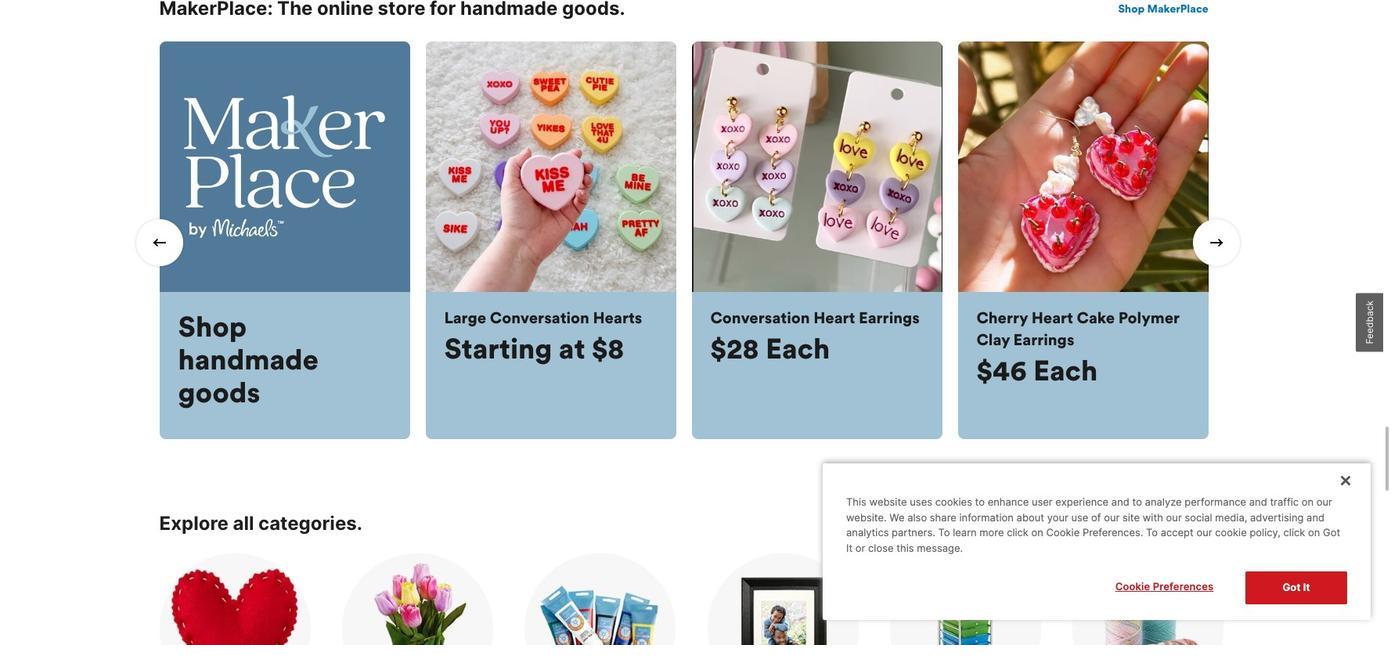 Task type: locate. For each thing, give the bounding box(es) containing it.
1 horizontal spatial earrings
[[1014, 330, 1075, 350]]

got
[[1323, 526, 1340, 539], [1283, 581, 1301, 594]]

1 horizontal spatial got
[[1323, 526, 1340, 539]]

it down advertising on the right bottom of the page
[[1303, 581, 1310, 594]]

heart for each
[[814, 308, 855, 328]]

preferences
[[1153, 580, 1214, 593]]

1 horizontal spatial heart
[[1032, 308, 1073, 328]]

0 horizontal spatial it
[[846, 542, 853, 554]]

traffic
[[1270, 496, 1299, 508]]

0 horizontal spatial click
[[1007, 526, 1029, 539]]

cookie
[[1215, 526, 1247, 539]]

this
[[897, 542, 914, 554]]

default image image for starting at $8
[[426, 41, 676, 292]]

0 vertical spatial earrings
[[859, 308, 920, 328]]

our right traffic
[[1317, 496, 1332, 508]]

0 vertical spatial it
[[846, 542, 853, 554]]

0 vertical spatial cookie
[[1046, 526, 1080, 539]]

more
[[980, 526, 1004, 539]]

our
[[1317, 496, 1332, 508], [1104, 511, 1120, 524], [1166, 511, 1182, 524], [1197, 526, 1212, 539]]

0 vertical spatial shop
[[1118, 1, 1145, 15]]

heart inside cherry heart cake polymer clay earrings $46 each
[[1032, 308, 1073, 328]]

1 horizontal spatial to
[[1132, 496, 1142, 508]]

on right policy,
[[1308, 526, 1320, 539]]

performance
[[1185, 496, 1246, 508]]

shop
[[1118, 1, 1145, 15], [178, 310, 247, 344]]

analyze
[[1145, 496, 1182, 508]]

of
[[1091, 511, 1101, 524]]

or
[[856, 542, 865, 554]]

heart for clay
[[1032, 308, 1073, 328]]

policy,
[[1250, 526, 1281, 539]]

0 horizontal spatial to
[[975, 496, 985, 508]]

close
[[868, 542, 894, 554]]

website.
[[846, 511, 887, 524]]

1 vertical spatial earrings
[[1014, 330, 1075, 350]]

1 vertical spatial shop
[[178, 310, 247, 344]]

1 vertical spatial it
[[1303, 581, 1310, 594]]

1 horizontal spatial click
[[1284, 526, 1305, 539]]

1 heart from the left
[[814, 308, 855, 328]]

rainbow rolling cart with drawers image
[[890, 553, 1041, 645]]

0 horizontal spatial shop
[[178, 310, 247, 344]]

to up site
[[1132, 496, 1142, 508]]

default image image for $28 each
[[692, 41, 942, 292]]

categories.
[[258, 512, 362, 534]]

2 click from the left
[[1284, 526, 1305, 539]]

heart inside conversation heart earrings $28 each
[[814, 308, 855, 328]]

explore all categories.
[[159, 512, 362, 534]]

2 conversation from the left
[[710, 308, 810, 328]]

click
[[1007, 526, 1029, 539], [1284, 526, 1305, 539]]

shop up goods
[[178, 310, 247, 344]]

red fabric heart with white stitches image
[[159, 553, 311, 645]]

large conversation hearts starting at $8
[[444, 308, 642, 366]]

cookie
[[1046, 526, 1080, 539], [1115, 580, 1150, 593]]

3 default image image from the left
[[692, 41, 942, 292]]

0 horizontal spatial heart
[[814, 308, 855, 328]]

click down about
[[1007, 526, 1029, 539]]

1 click from the left
[[1007, 526, 1029, 539]]

got it button
[[1246, 572, 1347, 604]]

and right advertising on the right bottom of the page
[[1307, 511, 1325, 524]]

0 horizontal spatial cookie
[[1046, 526, 1080, 539]]

1 horizontal spatial shop
[[1118, 1, 1145, 15]]

explore
[[159, 512, 229, 534]]

share
[[930, 511, 957, 524]]

it inside this website uses cookies to enhance user experience and to analyze performance and traffic on our website. we also share information about your use of our site with our social media, advertising and analytics partners. to learn more click on cookie preferences. to accept our cookie policy, click on got it or close this message.
[[846, 542, 853, 554]]

each down "cake" at the right of page
[[1033, 354, 1098, 388]]

0 horizontal spatial got
[[1283, 581, 1301, 594]]

0 vertical spatial got
[[1323, 526, 1340, 539]]

0 horizontal spatial earrings
[[859, 308, 920, 328]]

cookie left preferences
[[1115, 580, 1150, 593]]

click down advertising on the right bottom of the page
[[1284, 526, 1305, 539]]

to
[[938, 526, 950, 539], [1146, 526, 1158, 539]]

hearts
[[593, 308, 642, 328]]

cookie inside this website uses cookies to enhance user experience and to analyze performance and traffic on our website. we also share information about your use of our site with our social media, advertising and analytics partners. to learn more click on cookie preferences. to accept our cookie policy, click on got it or close this message.
[[1046, 526, 1080, 539]]

each
[[766, 332, 830, 366], [1033, 354, 1098, 388]]

2 default image image from the left
[[426, 41, 676, 292]]

on
[[1302, 496, 1314, 508], [1031, 526, 1044, 539], [1308, 526, 1320, 539]]

large
[[444, 308, 486, 328]]

to down with
[[1146, 526, 1158, 539]]

cookie down your
[[1046, 526, 1080, 539]]

0 horizontal spatial to
[[938, 526, 950, 539]]

cookies
[[935, 496, 972, 508]]

also
[[908, 511, 927, 524]]

this website uses cookies to enhance user experience and to analyze performance and traffic on our website. we also share information about your use of our site with our social media, advertising and analytics partners. to learn more click on cookie preferences. to accept our cookie policy, click on got it or close this message.
[[846, 496, 1340, 554]]

black picture frame image
[[707, 553, 859, 645]]

our down social
[[1197, 526, 1212, 539]]

got inside this website uses cookies to enhance user experience and to analyze performance and traffic on our website. we also share information about your use of our site with our social media, advertising and analytics partners. to learn more click on cookie preferences. to accept our cookie policy, click on got it or close this message.
[[1323, 526, 1340, 539]]

and up site
[[1112, 496, 1130, 508]]

learn
[[953, 526, 977, 539]]

1 vertical spatial got
[[1283, 581, 1301, 594]]

it
[[846, 542, 853, 554], [1303, 581, 1310, 594]]

media,
[[1215, 511, 1247, 524]]

all
[[233, 512, 254, 534]]

1 horizontal spatial each
[[1033, 354, 1098, 388]]

user
[[1032, 496, 1053, 508]]

information
[[959, 511, 1014, 524]]

conversation up $28
[[710, 308, 810, 328]]

message.
[[917, 542, 963, 554]]

got up got it button
[[1323, 526, 1340, 539]]

conversation up at
[[490, 308, 589, 328]]

2 heart from the left
[[1032, 308, 1073, 328]]

makerplace
[[1147, 1, 1208, 15]]

0 horizontal spatial conversation
[[490, 308, 589, 328]]

conversation
[[490, 308, 589, 328], [710, 308, 810, 328]]

enhance
[[988, 496, 1029, 508]]

1 horizontal spatial cookie
[[1115, 580, 1150, 593]]

and up advertising on the right bottom of the page
[[1249, 496, 1267, 508]]

shop for shop makerplace
[[1118, 1, 1145, 15]]

1 conversation from the left
[[490, 308, 589, 328]]

1 horizontal spatial to
[[1146, 526, 1158, 539]]

got inside button
[[1283, 581, 1301, 594]]

each right $28
[[766, 332, 830, 366]]

earrings
[[859, 308, 920, 328], [1014, 330, 1075, 350]]

1 horizontal spatial it
[[1303, 581, 1310, 594]]

shop makerplace link
[[1118, 1, 1208, 22]]

to down "share"
[[938, 526, 950, 539]]

default image image
[[159, 41, 410, 292], [426, 41, 676, 292], [692, 41, 942, 292], [958, 41, 1208, 292]]

1 vertical spatial cookie
[[1115, 580, 1150, 593]]

at
[[559, 332, 585, 366]]

1 horizontal spatial conversation
[[710, 308, 810, 328]]

and
[[1112, 496, 1130, 508], [1249, 496, 1267, 508], [1307, 511, 1325, 524]]

heart
[[814, 308, 855, 328], [1032, 308, 1073, 328]]

0 horizontal spatial each
[[766, 332, 830, 366]]

4 default image image from the left
[[958, 41, 1208, 292]]

it left or
[[846, 542, 853, 554]]

to
[[975, 496, 985, 508], [1132, 496, 1142, 508]]

cake
[[1077, 308, 1115, 328]]

we
[[890, 511, 905, 524]]

to up information
[[975, 496, 985, 508]]

shop inside shop handmade goods
[[178, 310, 247, 344]]

shop left 'makerplace'
[[1118, 1, 1145, 15]]

cherry
[[977, 308, 1028, 328]]

$46
[[977, 354, 1027, 388]]

got down advertising on the right bottom of the page
[[1283, 581, 1301, 594]]



Task type: vqa. For each thing, say whether or not it's contained in the screenshot.


Task type: describe. For each thing, give the bounding box(es) containing it.
cookie preferences button
[[1096, 572, 1233, 603]]

experience
[[1056, 496, 1109, 508]]

our up accept
[[1166, 511, 1182, 524]]

$28
[[710, 332, 759, 366]]

each inside cherry heart cake polymer clay earrings $46 each
[[1033, 354, 1098, 388]]

2 horizontal spatial and
[[1307, 511, 1325, 524]]

analytics
[[846, 526, 889, 539]]

0 horizontal spatial and
[[1112, 496, 1130, 508]]

1 to from the left
[[938, 526, 950, 539]]

shop makerplace
[[1118, 1, 1208, 15]]

conversation heart earrings $28 each
[[710, 308, 920, 366]]

conversation inside large conversation hearts starting at $8
[[490, 308, 589, 328]]

1 horizontal spatial and
[[1249, 496, 1267, 508]]

with
[[1143, 511, 1163, 524]]

on down about
[[1031, 526, 1044, 539]]

social
[[1185, 511, 1212, 524]]

polymer
[[1119, 308, 1180, 328]]

site
[[1123, 511, 1140, 524]]

three skeins of assorted yarn image
[[1073, 553, 1224, 645]]

1 default image image from the left
[[159, 41, 410, 292]]

shop handmade goods
[[178, 310, 319, 410]]

cookie inside button
[[1115, 580, 1150, 593]]

starting
[[444, 332, 552, 366]]

advertising
[[1250, 511, 1304, 524]]

six paint tubes in primary colors image
[[525, 553, 676, 645]]

goods
[[178, 376, 260, 410]]

2 to from the left
[[1146, 526, 1158, 539]]

conversation inside conversation heart earrings $28 each
[[710, 308, 810, 328]]

cookie preferences
[[1115, 580, 1214, 593]]

cherry heart cake polymer clay earrings $46 each
[[977, 308, 1180, 388]]

default image image for $46 each
[[958, 41, 1208, 292]]

shop for shop handmade goods
[[178, 310, 247, 344]]

each inside conversation heart earrings $28 each
[[766, 332, 830, 366]]

$8
[[592, 332, 624, 366]]

your
[[1047, 511, 1069, 524]]

about
[[1017, 511, 1044, 524]]

purple and yellow tulips image
[[342, 553, 493, 645]]

2 to from the left
[[1132, 496, 1142, 508]]

partners.
[[892, 526, 935, 539]]

shop handmade goods link
[[159, 41, 410, 439]]

our up preferences.
[[1104, 511, 1120, 524]]

this
[[846, 496, 867, 508]]

on right traffic
[[1302, 496, 1314, 508]]

website
[[869, 496, 907, 508]]

handmade
[[178, 343, 319, 377]]

use
[[1071, 511, 1089, 524]]

clay
[[977, 330, 1010, 350]]

it inside button
[[1303, 581, 1310, 594]]

1 to from the left
[[975, 496, 985, 508]]

got it
[[1283, 581, 1310, 594]]

earrings inside cherry heart cake polymer clay earrings $46 each
[[1014, 330, 1075, 350]]

accept
[[1161, 526, 1194, 539]]

preferences.
[[1083, 526, 1143, 539]]

earrings inside conversation heart earrings $28 each
[[859, 308, 920, 328]]

uses
[[910, 496, 932, 508]]



